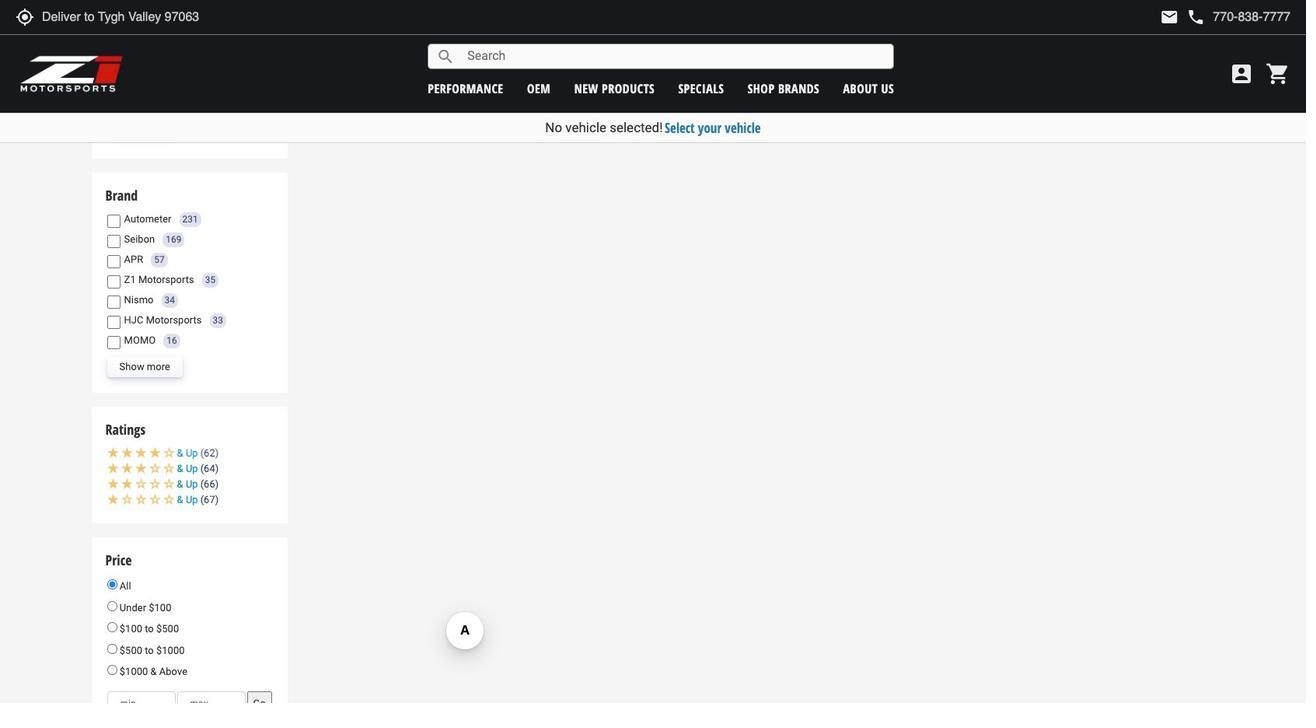 Task type: locate. For each thing, give the bounding box(es) containing it.
None radio
[[107, 579, 117, 590], [107, 644, 117, 654], [107, 665, 117, 675], [107, 579, 117, 590], [107, 644, 117, 654], [107, 665, 117, 675]]

None checkbox
[[107, 0, 120, 9], [107, 68, 120, 81], [107, 235, 120, 248], [107, 255, 120, 269], [107, 296, 120, 309], [107, 0, 120, 9], [107, 68, 120, 81], [107, 235, 120, 248], [107, 255, 120, 269], [107, 296, 120, 309]]

z1 motorsports logo image
[[19, 54, 124, 93]]

min number field
[[107, 691, 175, 703]]

None radio
[[107, 601, 117, 611], [107, 622, 117, 632], [107, 601, 117, 611], [107, 622, 117, 632]]

max number field
[[177, 691, 245, 703]]

None checkbox
[[107, 20, 120, 33], [107, 44, 120, 57], [107, 215, 120, 228], [107, 276, 120, 289], [107, 316, 120, 329], [107, 336, 120, 349], [107, 20, 120, 33], [107, 44, 120, 57], [107, 215, 120, 228], [107, 276, 120, 289], [107, 316, 120, 329], [107, 336, 120, 349]]

nissan r35 gtr gt-r awd twin turbo 2009 2010 2011 2012 2013 2014 2015 2016 2017 2018 2019 2020 vr38dett z1 motorsports image
[[124, 0, 186, 11]]

nissan 370z z34 2009 2010 2011 2012 2013 2014 2015 2016 2017 2018 2019 3.7l vq37vhr vhr nismo z1 motorsports image
[[124, 15, 186, 35]]



Task type: vqa. For each thing, say whether or not it's contained in the screenshot.
nissan 370z z34 2009 2010 2011 2012 2013 2014 2015 2016 2017 2018 2019 3.7l vq37vhr vhr nismo z1 motorsports image
yes



Task type: describe. For each thing, give the bounding box(es) containing it.
Search search field
[[455, 44, 894, 68]]



